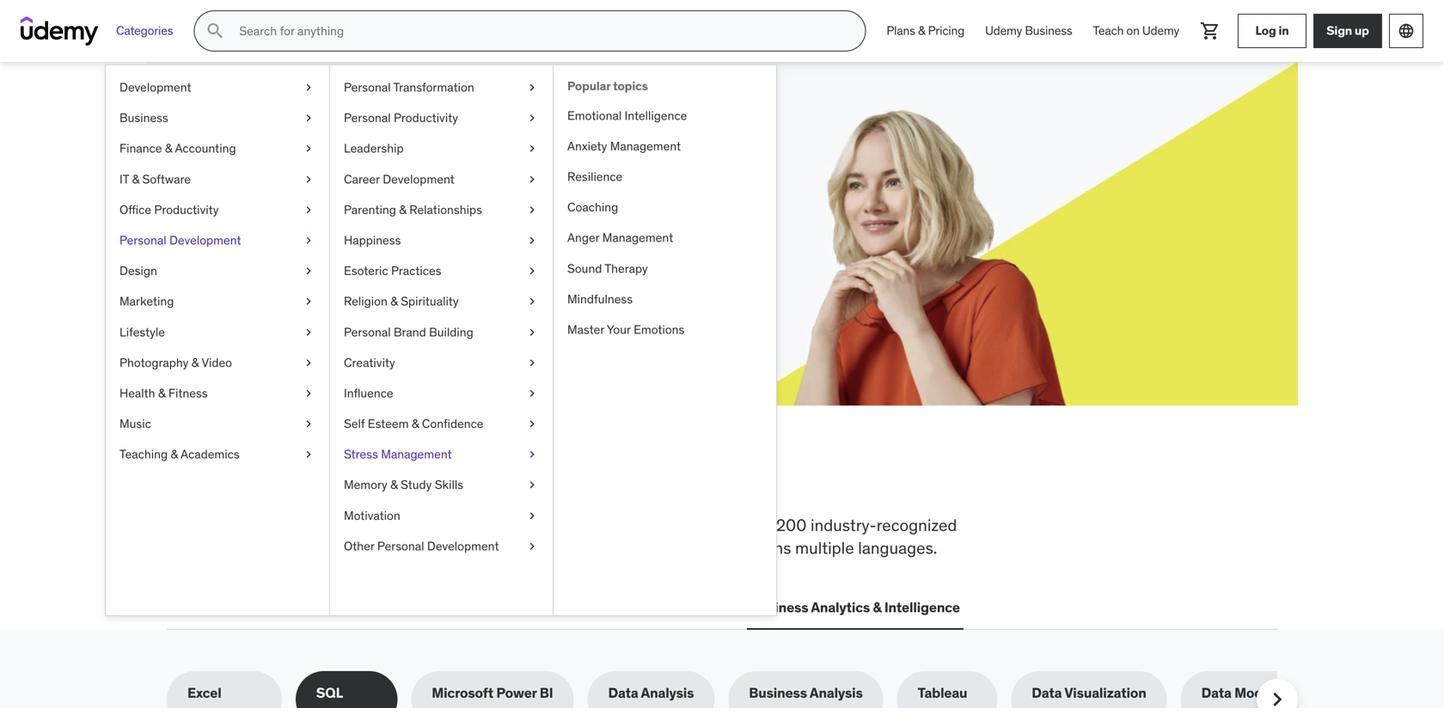 Task type: vqa. For each thing, say whether or not it's contained in the screenshot.
CERTIFICATIONS,
yes



Task type: locate. For each thing, give the bounding box(es) containing it.
analytics
[[811, 599, 870, 617]]

data left the modeling
[[1202, 685, 1232, 702]]

& for health & fitness
[[158, 386, 166, 401]]

intelligence inside button
[[885, 599, 960, 617]]

xsmall image inside influence link
[[525, 385, 539, 402]]

personal productivity link
[[330, 103, 553, 133]]

finance
[[120, 141, 162, 156]]

0 horizontal spatial productivity
[[154, 202, 219, 217]]

0 vertical spatial intelligence
[[625, 108, 687, 123]]

workplace
[[289, 515, 364, 536]]

memory & study skills link
[[330, 470, 553, 501]]

$12.99
[[229, 199, 270, 216]]

business for business
[[120, 110, 168, 126]]

skills inside 'covering critical workplace skills to technical topics, including prep content for over 200 industry-recognized certifications, our catalog supports well-rounded professional development and spans multiple languages.'
[[368, 515, 404, 536]]

it for it & software
[[120, 171, 129, 187]]

popular
[[567, 78, 611, 94]]

1 horizontal spatial leadership
[[431, 599, 502, 617]]

log in
[[1256, 23, 1289, 38]]

bi
[[540, 685, 553, 702]]

log
[[1256, 23, 1276, 38]]

xsmall image for it & software
[[302, 171, 316, 188]]

master your emotions
[[567, 322, 685, 337]]

your up with
[[356, 137, 418, 172]]

spirituality
[[401, 294, 459, 309]]

plans
[[887, 23, 916, 38]]

xsmall image for creativity
[[525, 355, 539, 371]]

xsmall image inside personal brand building link
[[525, 324, 539, 341]]

personal transformation link
[[330, 72, 553, 103]]

skills down stress management link
[[435, 477, 463, 493]]

development right web
[[202, 599, 288, 617]]

video
[[202, 355, 232, 370]]

it inside button
[[309, 599, 320, 617]]

xsmall image inside happiness link
[[525, 232, 539, 249]]

health & fitness
[[120, 386, 208, 401]]

& for it & software
[[132, 171, 139, 187]]

personal down religion
[[344, 324, 391, 340]]

0 vertical spatial your
[[356, 137, 418, 172]]

catalog
[[297, 538, 351, 559]]

productivity up personal development
[[154, 202, 219, 217]]

sign up
[[1327, 23, 1369, 38]]

influence
[[344, 386, 393, 401]]

personal for personal brand building
[[344, 324, 391, 340]]

xsmall image inside music link
[[302, 416, 316, 433]]

xsmall image inside leadership link
[[525, 140, 539, 157]]

data visualization
[[1032, 685, 1147, 702]]

1 horizontal spatial analysis
[[810, 685, 863, 702]]

skills
[[285, 458, 378, 503], [368, 515, 404, 536]]

xsmall image for office productivity
[[302, 202, 316, 218]]

0 horizontal spatial your
[[278, 179, 305, 197]]

memory
[[344, 477, 388, 493]]

1 vertical spatial skills
[[368, 515, 404, 536]]

& right health
[[158, 386, 166, 401]]

xsmall image for other personal development
[[525, 538, 539, 555]]

productivity inside "link"
[[394, 110, 458, 126]]

1 horizontal spatial productivity
[[394, 110, 458, 126]]

management
[[610, 138, 681, 154], [602, 230, 673, 246], [381, 447, 452, 462]]

leadership up career
[[344, 141, 404, 156]]

business
[[1025, 23, 1073, 38], [120, 110, 168, 126], [750, 599, 809, 617], [749, 685, 807, 702]]

data inside "data science" button
[[523, 599, 553, 617]]

0 horizontal spatial intelligence
[[625, 108, 687, 123]]

just
[[522, 179, 545, 197]]

data science
[[523, 599, 607, 617]]

certifications
[[323, 599, 411, 617]]

for up 'and'
[[717, 515, 737, 536]]

0 vertical spatial for
[[311, 137, 351, 172]]

1 vertical spatial intelligence
[[885, 599, 960, 617]]

2 analysis from the left
[[810, 685, 863, 702]]

udemy
[[985, 23, 1022, 38], [1143, 23, 1180, 38]]

1 vertical spatial management
[[602, 230, 673, 246]]

xsmall image inside business link
[[302, 110, 316, 127]]

personal transformation
[[344, 80, 474, 95]]

management for stress management
[[381, 447, 452, 462]]

study
[[401, 477, 432, 493]]

xsmall image inside other personal development link
[[525, 538, 539, 555]]

office productivity
[[120, 202, 219, 217]]

intelligence up anxiety management link
[[625, 108, 687, 123]]

leadership down rounded
[[431, 599, 502, 617]]

science
[[556, 599, 607, 617]]

leadership button
[[428, 587, 506, 629]]

teach on udemy link
[[1083, 10, 1190, 52]]

skills up "supports"
[[368, 515, 404, 536]]

xsmall image inside personal productivity "link"
[[525, 110, 539, 127]]

anger management link
[[554, 223, 776, 253]]

development down technical
[[427, 539, 499, 554]]

your
[[356, 137, 418, 172], [278, 179, 305, 197]]

development down office productivity link
[[169, 233, 241, 248]]

web
[[170, 599, 199, 617]]

management down emotional intelligence
[[610, 138, 681, 154]]

xsmall image inside lifestyle link
[[302, 324, 316, 341]]

master
[[567, 322, 604, 337]]

other personal development
[[344, 539, 499, 554]]

1 horizontal spatial intelligence
[[885, 599, 960, 617]]

resilience link
[[554, 162, 776, 192]]

expand
[[229, 179, 275, 197]]

personal down personal transformation
[[344, 110, 391, 126]]

udemy right "pricing"
[[985, 23, 1022, 38]]

& down a
[[399, 202, 407, 217]]

personal development link
[[106, 225, 329, 256]]

xsmall image inside stress management link
[[525, 446, 539, 463]]

xsmall image inside the health & fitness link
[[302, 385, 316, 402]]

skills up workplace
[[285, 458, 378, 503]]

religion
[[344, 294, 388, 309]]

1 analysis from the left
[[641, 685, 694, 702]]

xsmall image for teaching & academics
[[302, 446, 316, 463]]

development inside personal development link
[[169, 233, 241, 248]]

parenting & relationships link
[[330, 195, 553, 225]]

0 vertical spatial it
[[120, 171, 129, 187]]

xsmall image for leadership
[[525, 140, 539, 157]]

popular topics
[[567, 78, 648, 94]]

data for data visualization
[[1032, 685, 1062, 702]]

xsmall image inside self esteem & confidence link
[[525, 416, 539, 433]]

xsmall image inside parenting & relationships link
[[525, 202, 539, 218]]

1 vertical spatial leadership
[[431, 599, 502, 617]]

personal for personal development
[[120, 233, 166, 248]]

development for personal development
[[169, 233, 241, 248]]

xsmall image inside personal transformation link
[[525, 79, 539, 96]]

personal
[[344, 80, 391, 95], [344, 110, 391, 126], [120, 233, 166, 248], [344, 324, 391, 340], [377, 539, 424, 554]]

0 horizontal spatial it
[[120, 171, 129, 187]]

transformation
[[393, 80, 474, 95]]

productivity for personal productivity
[[394, 110, 458, 126]]

xsmall image
[[302, 79, 316, 96], [525, 110, 539, 127], [302, 140, 316, 157], [302, 202, 316, 218], [525, 202, 539, 218], [302, 232, 316, 249], [525, 232, 539, 249], [302, 263, 316, 280], [302, 293, 316, 310], [525, 293, 539, 310], [302, 355, 316, 371], [302, 385, 316, 402], [525, 416, 539, 433], [525, 508, 539, 524], [525, 538, 539, 555]]

1 vertical spatial for
[[717, 515, 737, 536]]

xsmall image for lifestyle
[[302, 324, 316, 341]]

0 vertical spatial productivity
[[394, 110, 458, 126]]

development inside development link
[[120, 80, 191, 95]]

& inside button
[[873, 599, 882, 617]]

xsmall image inside teaching & academics link
[[302, 446, 316, 463]]

development inside web development button
[[202, 599, 288, 617]]

data left visualization
[[1032, 685, 1062, 702]]

xsmall image inside religion & spirituality link
[[525, 293, 539, 310]]

personal down to
[[377, 539, 424, 554]]

0 horizontal spatial leadership
[[344, 141, 404, 156]]

intelligence down "languages."
[[885, 599, 960, 617]]

& up office
[[132, 171, 139, 187]]

xsmall image inside career development link
[[525, 171, 539, 188]]

potential
[[308, 179, 362, 197]]

your up through
[[278, 179, 305, 197]]

development
[[618, 538, 713, 559]]

photography & video
[[120, 355, 232, 370]]

mindfulness
[[567, 291, 633, 307]]

1 horizontal spatial it
[[309, 599, 320, 617]]

health & fitness link
[[106, 378, 329, 409]]

xsmall image inside development link
[[302, 79, 316, 96]]

& for photography & video
[[192, 355, 199, 370]]

1 horizontal spatial in
[[1279, 23, 1289, 38]]

xsmall image inside marketing link
[[302, 293, 316, 310]]

xsmall image
[[525, 79, 539, 96], [302, 110, 316, 127], [525, 140, 539, 157], [302, 171, 316, 188], [525, 171, 539, 188], [525, 263, 539, 280], [302, 324, 316, 341], [525, 324, 539, 341], [525, 355, 539, 371], [525, 385, 539, 402], [302, 416, 316, 433], [302, 446, 316, 463], [525, 446, 539, 463], [525, 477, 539, 494]]

productivity down transformation
[[394, 110, 458, 126]]

leadership inside button
[[431, 599, 502, 617]]

other personal development link
[[330, 531, 553, 562]]

business inside button
[[750, 599, 809, 617]]

0 horizontal spatial udemy
[[985, 23, 1022, 38]]

& left the study
[[390, 477, 398, 493]]

development
[[120, 80, 191, 95], [383, 171, 455, 187], [169, 233, 241, 248], [427, 539, 499, 554], [202, 599, 288, 617]]

0 vertical spatial management
[[610, 138, 681, 154]]

sql
[[316, 685, 343, 702]]

productivity
[[394, 110, 458, 126], [154, 202, 219, 217]]

development inside career development link
[[383, 171, 455, 187]]

personal development
[[120, 233, 241, 248]]

xsmall image inside memory & study skills link
[[525, 477, 539, 494]]

0 horizontal spatial skills
[[229, 137, 306, 172]]

xsmall image inside office productivity link
[[302, 202, 316, 218]]

xsmall image inside photography & video link
[[302, 355, 316, 371]]

xsmall image for marketing
[[302, 293, 316, 310]]

development down the categories dropdown button
[[120, 80, 191, 95]]

xsmall image for self esteem & confidence
[[525, 416, 539, 433]]

1 vertical spatial it
[[309, 599, 320, 617]]

all the skills you need in one place
[[167, 458, 739, 503]]

0 vertical spatial in
[[1279, 23, 1289, 38]]

udemy right on on the right of the page
[[1143, 23, 1180, 38]]

data for data science
[[523, 599, 553, 617]]

skills for your future expand your potential with a course. starting at just $12.99 through dec 15.
[[229, 137, 545, 216]]

pricing
[[928, 23, 965, 38]]

academics
[[181, 447, 240, 462]]

1 udemy from the left
[[985, 23, 1022, 38]]

for up potential
[[311, 137, 351, 172]]

xsmall image for memory & study skills
[[525, 477, 539, 494]]

music
[[120, 416, 151, 432]]

2 vertical spatial management
[[381, 447, 452, 462]]

categories
[[116, 23, 173, 38]]

office productivity link
[[106, 195, 329, 225]]

& right finance
[[165, 141, 172, 156]]

xsmall image inside creativity link
[[525, 355, 539, 371]]

xsmall image for finance & accounting
[[302, 140, 316, 157]]

& right teaching
[[171, 447, 178, 462]]

topic filters element
[[167, 672, 1316, 708]]

xsmall image inside motivation link
[[525, 508, 539, 524]]

our
[[270, 538, 294, 559]]

personal up personal productivity
[[344, 80, 391, 95]]

& right "analytics"
[[873, 599, 882, 617]]

& right plans
[[918, 23, 925, 38]]

business analysis
[[749, 685, 863, 702]]

xsmall image for religion & spirituality
[[525, 293, 539, 310]]

data for data modeling
[[1202, 685, 1232, 702]]

0 horizontal spatial analysis
[[641, 685, 694, 702]]

in right log
[[1279, 23, 1289, 38]]

xsmall image inside the it & software link
[[302, 171, 316, 188]]

1 vertical spatial skills
[[435, 477, 463, 493]]

it left the certifications
[[309, 599, 320, 617]]

xsmall image inside personal development link
[[302, 232, 316, 249]]

skills up expand
[[229, 137, 306, 172]]

2 udemy from the left
[[1143, 23, 1180, 38]]

in up the including
[[541, 458, 575, 503]]

one
[[581, 458, 643, 503]]

shopping cart with 0 items image
[[1200, 21, 1221, 41]]

content
[[657, 515, 713, 536]]

1 horizontal spatial for
[[717, 515, 737, 536]]

plans & pricing link
[[876, 10, 975, 52]]

anxiety
[[567, 138, 607, 154]]

office
[[120, 202, 151, 217]]

up
[[1355, 23, 1369, 38]]

xsmall image inside esoteric practices link
[[525, 263, 539, 280]]

xsmall image for music
[[302, 416, 316, 433]]

management for anger management
[[602, 230, 673, 246]]

data right the bi
[[608, 685, 638, 702]]

& left video
[[192, 355, 199, 370]]

0 horizontal spatial for
[[311, 137, 351, 172]]

0 horizontal spatial in
[[541, 458, 575, 503]]

data left science
[[523, 599, 553, 617]]

xsmall image inside the finance & accounting link
[[302, 140, 316, 157]]

xsmall image for personal brand building
[[525, 324, 539, 341]]

management up the study
[[381, 447, 452, 462]]

0 vertical spatial skills
[[229, 137, 306, 172]]

for inside 'covering critical workplace skills to technical topics, including prep content for over 200 industry-recognized certifications, our catalog supports well-rounded professional development and spans multiple languages.'
[[717, 515, 737, 536]]

xsmall image inside design link
[[302, 263, 316, 280]]

management up therapy
[[602, 230, 673, 246]]

& right religion
[[391, 294, 398, 309]]

personal up design
[[120, 233, 166, 248]]

it up office
[[120, 171, 129, 187]]

analysis
[[641, 685, 694, 702], [810, 685, 863, 702]]

xsmall image for health & fitness
[[302, 385, 316, 402]]

1 vertical spatial productivity
[[154, 202, 219, 217]]

udemy inside teach on udemy link
[[1143, 23, 1180, 38]]

xsmall image for influence
[[525, 385, 539, 402]]

development up parenting & relationships on the left top of page
[[383, 171, 455, 187]]

covering
[[167, 515, 232, 536]]

tableau
[[918, 685, 968, 702]]

0 vertical spatial leadership
[[344, 141, 404, 156]]

teaching & academics
[[120, 447, 240, 462]]

personal inside "link"
[[344, 110, 391, 126]]

1 horizontal spatial udemy
[[1143, 23, 1180, 38]]

business inside topic filters element
[[749, 685, 807, 702]]

development for career development
[[383, 171, 455, 187]]

therapy
[[605, 261, 648, 276]]



Task type: describe. For each thing, give the bounding box(es) containing it.
submit search image
[[205, 21, 226, 41]]

certifications,
[[167, 538, 266, 559]]

marketing link
[[106, 286, 329, 317]]

anger management
[[567, 230, 673, 246]]

choose a language image
[[1398, 22, 1415, 40]]

for inside skills for your future expand your potential with a course. starting at just $12.99 through dec 15.
[[311, 137, 351, 172]]

business analytics & intelligence
[[750, 599, 960, 617]]

music link
[[106, 409, 329, 439]]

industry-
[[811, 515, 877, 536]]

finance & accounting
[[120, 141, 236, 156]]

udemy image
[[21, 16, 99, 46]]

well-
[[424, 538, 460, 559]]

development for web development
[[202, 599, 288, 617]]

personal productivity
[[344, 110, 458, 126]]

career
[[344, 171, 380, 187]]

xsmall image for design
[[302, 263, 316, 280]]

analysis for business analysis
[[810, 685, 863, 702]]

xsmall image for photography & video
[[302, 355, 316, 371]]

anxiety management link
[[554, 131, 776, 162]]

& for teaching & academics
[[171, 447, 178, 462]]

it & software link
[[106, 164, 329, 195]]

& right esteem
[[412, 416, 419, 432]]

topics,
[[497, 515, 545, 536]]

log in link
[[1238, 14, 1307, 48]]

place
[[649, 458, 739, 503]]

motivation link
[[330, 501, 553, 531]]

microsoft
[[432, 685, 494, 702]]

self
[[344, 416, 365, 432]]

web development
[[170, 599, 288, 617]]

udemy inside udemy business link
[[985, 23, 1022, 38]]

accounting
[[175, 141, 236, 156]]

200
[[776, 515, 807, 536]]

next image
[[1264, 686, 1291, 708]]

business link
[[106, 103, 329, 133]]

career development
[[344, 171, 455, 187]]

self esteem & confidence link
[[330, 409, 553, 439]]

Search for anything text field
[[236, 16, 845, 46]]

power
[[496, 685, 537, 702]]

15.
[[353, 199, 370, 216]]

analysis for data analysis
[[641, 685, 694, 702]]

at
[[507, 179, 519, 197]]

happiness
[[344, 233, 401, 248]]

lifestyle link
[[106, 317, 329, 348]]

xsmall image for development
[[302, 79, 316, 96]]

& for plans & pricing
[[918, 23, 925, 38]]

resilience
[[567, 169, 623, 184]]

rounded
[[460, 538, 521, 559]]

personal for personal productivity
[[344, 110, 391, 126]]

critical
[[236, 515, 285, 536]]

professional
[[525, 538, 614, 559]]

it & software
[[120, 171, 191, 187]]

xsmall image for motivation
[[525, 508, 539, 524]]

productivity for office productivity
[[154, 202, 219, 217]]

emotional intelligence link
[[554, 100, 776, 131]]

the
[[224, 458, 278, 503]]

emotional
[[567, 108, 622, 123]]

data analysis
[[608, 685, 694, 702]]

building
[[429, 324, 474, 340]]

personal brand building link
[[330, 317, 553, 348]]

stress
[[344, 447, 378, 462]]

business for business analytics & intelligence
[[750, 599, 809, 617]]

xsmall image for happiness
[[525, 232, 539, 249]]

1 horizontal spatial your
[[356, 137, 418, 172]]

parenting & relationships
[[344, 202, 482, 217]]

a
[[395, 179, 402, 197]]

xsmall image for career development
[[525, 171, 539, 188]]

it certifications
[[309, 599, 411, 617]]

topics
[[613, 78, 648, 94]]

1 vertical spatial in
[[541, 458, 575, 503]]

xsmall image for parenting & relationships
[[525, 202, 539, 218]]

development inside other personal development link
[[427, 539, 499, 554]]

stress management element
[[553, 65, 776, 616]]

dec
[[325, 199, 350, 216]]

xsmall image for personal development
[[302, 232, 316, 249]]

xsmall image for personal productivity
[[525, 110, 539, 127]]

emotions
[[634, 322, 685, 337]]

data for data analysis
[[608, 685, 638, 702]]

& for finance & accounting
[[165, 141, 172, 156]]

and
[[717, 538, 744, 559]]

it for it certifications
[[309, 599, 320, 617]]

1 vertical spatial your
[[278, 179, 305, 197]]

over
[[741, 515, 772, 536]]

other
[[344, 539, 374, 554]]

master your emotions link
[[554, 315, 776, 345]]

personal for personal transformation
[[344, 80, 391, 95]]

future
[[424, 137, 508, 172]]

all
[[167, 458, 217, 503]]

supports
[[355, 538, 420, 559]]

xsmall image for stress management
[[525, 446, 539, 463]]

practices
[[391, 263, 441, 279]]

software
[[142, 171, 191, 187]]

teaching & academics link
[[106, 439, 329, 470]]

& for memory & study skills
[[390, 477, 398, 493]]

influence link
[[330, 378, 553, 409]]

leadership link
[[330, 133, 553, 164]]

through
[[273, 199, 322, 216]]

excel
[[187, 685, 221, 702]]

course.
[[406, 179, 450, 197]]

microsoft power bi
[[432, 685, 553, 702]]

& for parenting & relationships
[[399, 202, 407, 217]]

1 horizontal spatial skills
[[435, 477, 463, 493]]

business analytics & intelligence button
[[747, 587, 964, 629]]

photography
[[120, 355, 189, 370]]

leadership for leadership button
[[431, 599, 502, 617]]

management for anxiety management
[[610, 138, 681, 154]]

to
[[408, 515, 423, 536]]

intelligence inside stress management element
[[625, 108, 687, 123]]

business for business analysis
[[749, 685, 807, 702]]

communication button
[[624, 587, 733, 629]]

skills inside skills for your future expand your potential with a course. starting at just $12.99 through dec 15.
[[229, 137, 306, 172]]

visualization
[[1065, 685, 1147, 702]]

& for religion & spirituality
[[391, 294, 398, 309]]

need
[[452, 458, 535, 503]]

spans
[[748, 538, 791, 559]]

teaching
[[120, 447, 168, 462]]

xsmall image for business
[[302, 110, 316, 127]]

data science button
[[520, 587, 611, 629]]

sound therapy
[[567, 261, 648, 276]]

motivation
[[344, 508, 400, 523]]

esoteric practices link
[[330, 256, 553, 286]]

xsmall image for personal transformation
[[525, 79, 539, 96]]

xsmall image for esoteric practices
[[525, 263, 539, 280]]

0 vertical spatial skills
[[285, 458, 378, 503]]

sign
[[1327, 23, 1352, 38]]

leadership for leadership link
[[344, 141, 404, 156]]



